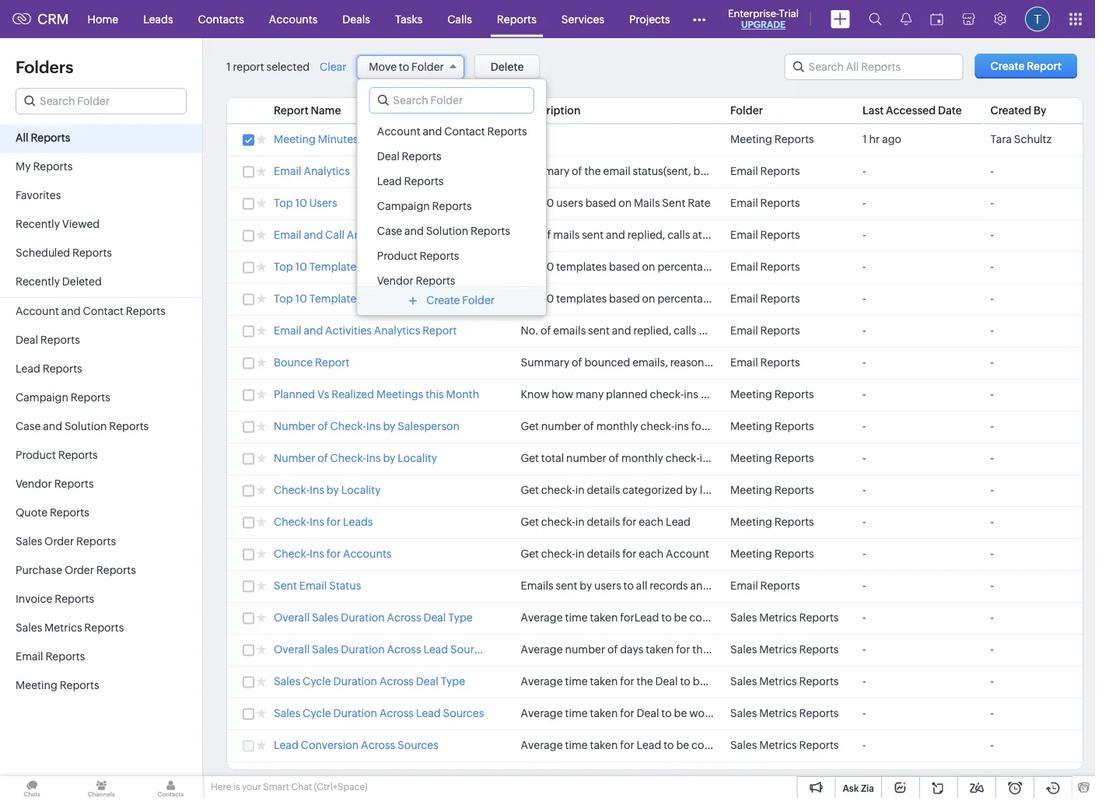 Task type: locate. For each thing, give the bounding box(es) containing it.
2 templates from the top
[[310, 293, 362, 305]]

10 down "top 10 templates by open rate" link at left
[[295, 293, 307, 305]]

cycle for sales cycle duration across deal type
[[303, 676, 331, 688]]

create report button
[[976, 54, 1078, 79]]

locality down completed
[[804, 452, 840, 465]]

by down number of check-ins by salesperson link
[[383, 452, 396, 465]]

records
[[650, 580, 689, 592]]

0 vertical spatial sent
[[582, 229, 604, 241]]

cycle for sales cycle duration across lead sources
[[303, 708, 331, 720]]

4 time from the top
[[565, 739, 588, 752]]

analytics
[[304, 165, 350, 177], [347, 229, 393, 241], [374, 325, 421, 337]]

1 horizontal spatial accounts
[[343, 548, 392, 560]]

1 vertical spatial templates
[[557, 293, 607, 305]]

the right related
[[1027, 356, 1044, 369]]

3 details from the top
[[587, 548, 621, 560]]

1 vertical spatial 1
[[863, 133, 868, 146]]

leads right home link
[[143, 13, 173, 25]]

1 get from the top
[[521, 420, 539, 433]]

across for sales cycle duration across deal type
[[380, 676, 414, 688]]

emails sent by users to all records and their status
[[521, 580, 768, 592]]

and inside email and activities analytics report link
[[304, 325, 323, 337]]

across inside overall sales duration across lead sources link
[[387, 644, 422, 656]]

list box
[[357, 115, 546, 293]]

in for get check-in details categorized by locality meeting reports
[[576, 484, 585, 497]]

1 horizontal spatial lead reports
[[377, 175, 444, 188]]

order down sales order reports
[[65, 564, 94, 577]]

10 down the "email and call analytics report" link
[[295, 261, 307, 273]]

ins for locality
[[310, 484, 325, 497]]

description
[[521, 104, 581, 117]]

be
[[675, 612, 688, 624], [751, 644, 764, 656], [693, 676, 706, 688], [674, 708, 688, 720], [677, 739, 690, 752]]

users down get check-in details for each account
[[595, 580, 622, 592]]

overall inside overall sales duration across deal type link
[[274, 612, 310, 624]]

sales metrics reports for average number of days taken for the lead to be converted to deal from various lead sources
[[731, 644, 839, 656]]

won, up the 'average time taken for lead to be converted in the past 6 months, by source'
[[690, 708, 715, 720]]

2 no. from the top
[[521, 325, 539, 337]]

the right opened
[[876, 261, 892, 273]]

in
[[797, 388, 806, 401], [576, 484, 585, 497], [576, 516, 585, 529], [576, 548, 585, 560], [746, 739, 756, 752]]

recently deleted link
[[0, 269, 202, 297]]

2 details from the top
[[587, 516, 621, 529]]

check- down check-ins by locality link
[[274, 516, 310, 529]]

0 horizontal spatial sent
[[274, 580, 297, 592]]

1 vertical spatial source
[[868, 739, 902, 752]]

reports link
[[485, 0, 549, 38]]

metrics for average time taken for lead to be converted in the past 6 months, by source
[[760, 739, 798, 752]]

time for average time taken for lead to be converted in the past 6 months, by source
[[565, 739, 588, 752]]

meeting for get check-in details for each account
[[731, 548, 773, 560]]

0 vertical spatial percentage
[[658, 261, 716, 273]]

1 who from the top
[[784, 261, 806, 273]]

folders
[[16, 58, 74, 76]]

across down sales cycle duration across deal type link
[[380, 708, 414, 720]]

1 horizontal spatial locality
[[398, 452, 437, 465]]

meeting inside the meeting minutes link
[[274, 133, 316, 146]]

top for top 10 users
[[274, 197, 293, 209]]

product reports link
[[0, 442, 202, 471]]

duration up the sales cycle duration across lead sources
[[334, 676, 378, 688]]

2 who from the top
[[784, 293, 806, 305]]

case and solution reports option
[[357, 219, 546, 244]]

by right months,
[[853, 739, 866, 752]]

accounts
[[269, 13, 318, 25], [343, 548, 392, 560]]

0 vertical spatial sent
[[663, 197, 686, 209]]

ins inside "link"
[[310, 548, 325, 560]]

locality inside check-ins by locality link
[[341, 484, 381, 497]]

sources
[[451, 644, 492, 656], [443, 708, 484, 720], [398, 739, 439, 752]]

for down days
[[621, 676, 635, 688]]

the left the record
[[923, 356, 939, 369]]

deals link
[[330, 0, 383, 38]]

templates
[[310, 261, 362, 273], [310, 293, 362, 305]]

replied,
[[628, 229, 666, 241], [634, 325, 672, 337]]

metrics left the 6
[[760, 739, 798, 752]]

1 vertical spatial calls
[[674, 325, 697, 337]]

sales left represe
[[1035, 325, 1060, 337]]

account and contact reports up deal reports option
[[377, 125, 527, 138]]

vendor inside vendor reports 'link'
[[16, 478, 52, 490]]

0 horizontal spatial accounts
[[269, 13, 318, 25]]

2 vertical spatial details
[[587, 548, 621, 560]]

received,
[[757, 325, 803, 337]]

1 vertical spatial who
[[784, 293, 806, 305]]

on up emails,
[[643, 293, 656, 305]]

ins
[[684, 388, 699, 401], [675, 420, 690, 433], [700, 452, 715, 465]]

0 vertical spatial details
[[587, 484, 621, 497]]

reports inside vendor reports 'link'
[[54, 478, 94, 490]]

source
[[759, 708, 793, 720], [868, 739, 902, 752]]

user
[[1042, 165, 1064, 177]]

0 horizontal spatial leads
[[143, 13, 173, 25]]

sources for overall sales duration across lead sources
[[451, 644, 492, 656]]

product reports option
[[357, 244, 546, 269]]

2 recently from the top
[[16, 276, 60, 288]]

1 vertical spatial leads
[[343, 516, 373, 529]]

0 vertical spatial recipients
[[731, 261, 782, 273]]

check- inside check-ins by locality link
[[274, 484, 310, 497]]

2 horizontal spatial account
[[666, 548, 710, 560]]

reports inside product reports link
[[58, 449, 98, 462]]

email left missed at the right top of page
[[731, 229, 759, 241]]

0 horizontal spatial folder
[[412, 61, 444, 73]]

overall sales duration across deal type link
[[274, 612, 473, 627]]

deal down overall sales duration across lead sources link
[[416, 676, 439, 688]]

of down top 10 templates based on percentage of recipients who have opened the email
[[719, 293, 729, 305]]

email reports up received,
[[731, 293, 801, 305]]

delete
[[491, 61, 524, 73]]

scheduled
[[16, 247, 70, 259]]

1 vertical spatial vendor
[[16, 478, 52, 490]]

sales metrics reports for average time taken for deal to be won, by lead source
[[731, 708, 839, 720]]

meeting reports link
[[0, 672, 202, 701]]

top 10 templates by open rate
[[274, 261, 432, 273]]

taken for lead
[[590, 739, 618, 752]]

email reports link
[[0, 644, 202, 672]]

0 horizontal spatial create
[[427, 294, 460, 307]]

number for number of check-ins by locality
[[274, 452, 316, 465]]

email up top 10 users based on mails sent rate in the top of the page
[[604, 165, 631, 177]]

reports inside my reports link
[[33, 160, 73, 173]]

create up created
[[991, 60, 1025, 72]]

0 vertical spatial date
[[988, 325, 1011, 337]]

locality down get total number of monthly check-ins for customers by locality
[[700, 484, 737, 497]]

type
[[448, 612, 473, 624], [441, 676, 466, 688]]

1 horizontal spatial campaign
[[377, 200, 430, 212]]

salesperson
[[398, 420, 460, 433], [863, 420, 926, 433]]

1 average from the top
[[521, 612, 563, 624]]

2 summary from the top
[[521, 356, 570, 369]]

1 horizontal spatial leads
[[343, 516, 373, 529]]

0 vertical spatial case
[[377, 225, 402, 237]]

10 for top 10 templates by click rate
[[295, 293, 307, 305]]

deals
[[343, 13, 370, 25]]

folder right "move"
[[412, 61, 444, 73]]

0 vertical spatial folder
[[412, 61, 444, 73]]

of left bounced
[[572, 356, 583, 369]]

top 10 templates by click rate link
[[274, 293, 429, 307]]

0 vertical spatial cycle
[[303, 676, 331, 688]]

who for opened
[[784, 261, 806, 273]]

case and solution reports down campaign reports link
[[16, 420, 149, 433]]

folder inside field
[[412, 61, 444, 73]]

locality inside number of check-ins by locality link
[[398, 452, 437, 465]]

0 vertical spatial lead reports
[[377, 175, 444, 188]]

details down get check-in details for each lead
[[587, 548, 621, 560]]

move
[[369, 61, 397, 73]]

check- for check-ins for leads
[[274, 516, 310, 529]]

email reports for opened
[[731, 261, 801, 273]]

average for average number of days taken for the lead to be converted to deal from various lead sources
[[521, 644, 563, 656]]

purchase order reports link
[[0, 557, 202, 586]]

1 recently from the top
[[16, 218, 60, 230]]

account
[[377, 125, 420, 138], [16, 305, 59, 318], [666, 548, 710, 560]]

check- inside check-ins for accounts "link"
[[274, 548, 310, 560]]

1 vertical spatial recently
[[16, 276, 60, 288]]

bounce report
[[274, 356, 350, 369]]

1 vertical spatial recipients
[[731, 293, 782, 305]]

0 vertical spatial templates
[[557, 261, 607, 273]]

reports inside account and contact reports option
[[487, 125, 527, 138]]

0 vertical spatial campaign reports
[[377, 200, 472, 212]]

time for average time taken forlead to be converted to deal of different type
[[565, 612, 588, 624]]

reports inside purchase order reports 'link'
[[96, 564, 136, 577]]

cycle
[[303, 676, 331, 688], [303, 708, 331, 720]]

type for sales cycle duration across deal type
[[441, 676, 466, 688]]

ask
[[843, 783, 860, 794]]

1 horizontal spatial deal reports
[[377, 150, 441, 163]]

1 vertical spatial number
[[274, 452, 316, 465]]

opened,
[[745, 165, 787, 177]]

5 get from the top
[[521, 548, 539, 560]]

recently for recently deleted
[[16, 276, 60, 288]]

1 bounce from the left
[[830, 356, 869, 369]]

search folder text field up account and contact reports option
[[370, 88, 534, 113]]

Search Folder text field
[[370, 88, 534, 113], [16, 89, 186, 114]]

Move to Folder field
[[357, 55, 465, 79]]

reports inside vendor reports option
[[416, 275, 455, 287]]

metrics for average time taken for the deal to be won, by type
[[760, 676, 798, 688]]

1 horizontal spatial product
[[377, 250, 417, 262]]

1 horizontal spatial 1
[[863, 133, 868, 146]]

sales metrics reports for average time taken forlead to be converted to deal of different type
[[731, 612, 839, 624]]

purchase order reports
[[16, 564, 136, 577]]

who for clicked
[[784, 293, 806, 305]]

0 horizontal spatial 1
[[227, 61, 231, 73]]

order inside 'link'
[[65, 564, 94, 577]]

1 horizontal spatial vendor reports
[[377, 275, 455, 287]]

email reports for events,
[[731, 325, 801, 337]]

rate up attended
[[688, 197, 711, 209]]

1 vertical spatial cycle
[[303, 708, 331, 720]]

email reports
[[731, 165, 801, 177], [731, 197, 801, 209], [731, 229, 801, 241], [731, 261, 801, 273], [731, 293, 801, 305], [731, 325, 801, 337], [731, 356, 801, 369], [731, 580, 801, 592], [16, 651, 85, 663]]

summary for summary of bounced emails, reason for the bounce, date the bounce occurred, the record related to the bounce et
[[521, 356, 570, 369]]

each for account
[[639, 548, 664, 560]]

0 vertical spatial order
[[44, 536, 74, 548]]

order
[[44, 536, 74, 548], [65, 564, 94, 577]]

reports inside campaign reports link
[[71, 392, 110, 404]]

1 vertical spatial lead reports
[[16, 363, 82, 375]]

0 horizontal spatial vendor reports
[[16, 478, 94, 490]]

1 vertical spatial rate
[[410, 261, 432, 273]]

across inside sales cycle duration across deal type link
[[380, 676, 414, 688]]

1 time from the top
[[565, 612, 588, 624]]

0 vertical spatial calls
[[668, 229, 691, 241]]

2 vertical spatial rate
[[406, 293, 429, 305]]

templates inside "top 10 templates by click rate" link
[[310, 293, 362, 305]]

analytics down the 'click'
[[374, 325, 421, 337]]

overall inside overall sales duration across lead sources link
[[274, 644, 310, 656]]

1 vertical spatial no.
[[521, 325, 539, 337]]

contact
[[444, 125, 485, 138], [83, 305, 124, 318]]

email for top 10 templates based on percentage of recipients who have opened the email
[[895, 261, 922, 273]]

summary of the email status(sent, bounced, opened, and clicked) based on date, template, module and user
[[521, 165, 1064, 177]]

number left days
[[565, 644, 606, 656]]

and down deleted at left top
[[61, 305, 81, 318]]

lead conversion across sources
[[274, 739, 439, 752]]

0 horizontal spatial locality
[[700, 484, 737, 497]]

-
[[521, 133, 524, 146], [863, 165, 867, 177], [991, 165, 995, 177], [863, 197, 867, 209], [991, 197, 995, 209], [863, 229, 867, 241], [991, 229, 995, 241], [863, 261, 867, 273], [991, 261, 995, 273], [863, 293, 867, 305], [991, 293, 995, 305], [863, 325, 867, 337], [991, 325, 995, 337], [863, 356, 867, 369], [991, 356, 995, 369], [863, 388, 867, 401], [991, 388, 995, 401], [863, 420, 867, 433], [991, 420, 995, 433], [863, 452, 867, 465], [991, 452, 995, 465], [863, 484, 867, 497], [991, 484, 995, 497], [863, 516, 867, 529], [991, 516, 995, 529], [863, 548, 867, 560], [991, 548, 995, 560], [863, 580, 867, 592], [991, 580, 995, 592], [863, 612, 867, 624], [991, 612, 995, 624], [863, 644, 867, 656], [991, 644, 995, 656], [863, 676, 867, 688], [991, 676, 995, 688], [863, 708, 867, 720], [991, 708, 995, 720], [863, 739, 867, 752], [991, 739, 995, 752]]

2 recipients from the top
[[731, 293, 782, 305]]

0 horizontal spatial deal reports
[[16, 334, 80, 346]]

0 horizontal spatial sales
[[816, 229, 841, 241]]

across for sales cycle duration across lead sources
[[380, 708, 414, 720]]

days
[[621, 644, 644, 656]]

1 vertical spatial overall
[[274, 644, 310, 656]]

who
[[784, 261, 806, 273], [784, 293, 806, 305]]

taken for the
[[590, 676, 618, 688]]

sent email status
[[274, 580, 361, 592]]

templates up emails
[[557, 293, 607, 305]]

number
[[542, 420, 582, 433], [567, 452, 607, 465], [565, 644, 606, 656]]

sales metrics reports inside 'link'
[[16, 622, 124, 634]]

the
[[585, 165, 601, 177], [876, 261, 892, 273], [873, 293, 890, 305], [724, 356, 740, 369], [811, 356, 828, 369], [923, 356, 939, 369], [1027, 356, 1044, 369], [809, 388, 825, 401], [693, 644, 710, 656], [637, 676, 654, 688], [758, 739, 774, 752]]

vendor inside vendor reports option
[[377, 275, 413, 287]]

2 average from the top
[[521, 644, 563, 656]]

4 average from the top
[[521, 708, 563, 720]]

across inside sales cycle duration across lead sources link
[[380, 708, 414, 720]]

0 horizontal spatial campaign reports
[[16, 392, 110, 404]]

across down overall sales duration across lead sources link
[[380, 676, 414, 688]]

1 no. from the top
[[521, 229, 539, 241]]

check- inside check-ins for leads link
[[274, 516, 310, 529]]

and
[[423, 125, 442, 138], [789, 165, 808, 177], [1020, 165, 1040, 177], [404, 225, 424, 237], [304, 229, 323, 241], [606, 229, 626, 241], [741, 229, 761, 241], [61, 305, 81, 318], [304, 325, 323, 337], [612, 325, 632, 337], [735, 325, 755, 337], [895, 325, 914, 337], [1013, 325, 1033, 337], [43, 420, 62, 433], [691, 580, 710, 592]]

email reports for by
[[731, 229, 801, 241]]

reports inside deal reports link
[[40, 334, 80, 346]]

1 cycle from the top
[[303, 676, 331, 688]]

be down average time taken for deal to be won, by lead source
[[677, 739, 690, 752]]

taken left forlead
[[590, 612, 618, 624]]

lead reports option
[[357, 169, 546, 194]]

recently deleted
[[16, 276, 102, 288]]

1 vertical spatial product
[[16, 449, 56, 462]]

get for get total number of monthly check-ins for customers by locality
[[521, 452, 539, 465]]

1 vertical spatial account and contact reports
[[16, 305, 166, 318]]

3 time from the top
[[565, 708, 588, 720]]

create down vendor reports option
[[427, 294, 460, 307]]

templates for open
[[310, 261, 362, 273]]

case and solution reports up product reports option
[[377, 225, 510, 237]]

reports inside quote reports link
[[50, 507, 89, 519]]

sales order reports
[[16, 536, 116, 548]]

won,
[[708, 676, 733, 688], [690, 708, 715, 720]]

0 horizontal spatial campaign
[[16, 392, 68, 404]]

1 details from the top
[[587, 484, 621, 497]]

5 average from the top
[[521, 739, 563, 752]]

vendor reports inside 'link'
[[16, 478, 94, 490]]

number right 'total'
[[567, 452, 607, 465]]

of
[[572, 165, 583, 177], [541, 229, 551, 241], [719, 261, 729, 273], [719, 293, 729, 305], [541, 325, 551, 337], [572, 356, 583, 369], [318, 420, 328, 433], [584, 420, 595, 433], [318, 452, 328, 465], [609, 452, 620, 465], [781, 612, 792, 624], [608, 644, 618, 656]]

1 horizontal spatial date
[[988, 325, 1011, 337]]

0 vertical spatial number
[[542, 420, 582, 433]]

metrics down "average number of days taken for the lead to be converted to deal from various lead sources"
[[760, 676, 798, 688]]

details up get check-in details for each lead
[[587, 484, 621, 497]]

overall
[[274, 612, 310, 624], [274, 644, 310, 656]]

get for get number of monthly check-ins for customers completed by each salesperson
[[521, 420, 539, 433]]

ins down check-ins for leads link on the left bottom of the page
[[310, 548, 325, 560]]

1 templates from the top
[[557, 261, 607, 273]]

lead
[[377, 175, 402, 188], [16, 363, 40, 375], [666, 516, 691, 529], [424, 644, 449, 656], [712, 644, 737, 656], [924, 644, 948, 656], [416, 708, 441, 720], [732, 708, 756, 720], [274, 739, 299, 752], [637, 739, 662, 752]]

1 horizontal spatial bounce
[[1046, 356, 1085, 369]]

no. of mails sent and replied, calls attended and missed by sales representatives
[[521, 229, 921, 241]]

1 vertical spatial replied,
[[634, 325, 672, 337]]

account and contact reports link
[[0, 298, 202, 327]]

2 templates from the top
[[557, 293, 607, 305]]

2 percentage from the top
[[658, 293, 716, 305]]

1 horizontal spatial folder
[[463, 294, 495, 307]]

across inside overall sales duration across deal type link
[[387, 612, 422, 624]]

meeting for know how many planned check-ins have been realized in the current month
[[731, 388, 773, 401]]

0 vertical spatial customers
[[708, 420, 762, 433]]

realized
[[755, 388, 795, 401]]

email reports for clicked
[[731, 293, 801, 305]]

0 vertical spatial case and solution reports
[[377, 225, 510, 237]]

type down "average number of days taken for the lead to be converted to deal from various lead sources"
[[750, 676, 773, 688]]

0 horizontal spatial product reports
[[16, 449, 98, 462]]

analytics for call
[[347, 229, 393, 241]]

reports inside scheduled reports link
[[72, 247, 112, 259]]

product inside product reports link
[[16, 449, 56, 462]]

0 horizontal spatial product
[[16, 449, 56, 462]]

report up vs
[[315, 356, 350, 369]]

1 overall from the top
[[274, 612, 310, 624]]

1 number from the top
[[274, 420, 316, 433]]

services
[[562, 13, 605, 25]]

0 horizontal spatial locality
[[341, 484, 381, 497]]

crm link
[[12, 11, 69, 27]]

to
[[399, 61, 410, 73], [1015, 356, 1025, 369], [624, 580, 634, 592], [662, 612, 672, 624], [744, 612, 754, 624], [739, 644, 749, 656], [821, 644, 831, 656], [681, 676, 691, 688], [662, 708, 672, 720], [664, 739, 675, 752]]

email reports for bounce
[[731, 356, 801, 369]]

account up deal reports option
[[377, 125, 420, 138]]

4 get from the top
[[521, 516, 539, 529]]

solution up product reports option
[[426, 225, 468, 237]]

product up the 'click'
[[377, 250, 417, 262]]

2 cycle from the top
[[303, 708, 331, 720]]

forlead
[[621, 612, 660, 624]]

time for average time taken for the deal to be won, by type
[[565, 676, 588, 688]]

1 horizontal spatial account
[[377, 125, 420, 138]]

sent down check-ins for accounts "link"
[[274, 580, 297, 592]]

1 vertical spatial accounts
[[343, 548, 392, 560]]

status
[[329, 580, 361, 592]]

0 vertical spatial analytics
[[304, 165, 350, 177]]

for up all
[[623, 548, 637, 560]]

percentage for opened
[[658, 261, 716, 273]]

salesperson down this
[[398, 420, 460, 433]]

duration for overall sales duration across deal type
[[341, 612, 385, 624]]

users
[[557, 197, 584, 209], [595, 580, 622, 592]]

0 vertical spatial solution
[[426, 225, 468, 237]]

across up overall sales duration across lead sources
[[387, 612, 422, 624]]

1 recipients from the top
[[731, 261, 782, 273]]

2 time from the top
[[565, 676, 588, 688]]

average for average time taken forlead to be converted to deal of different type
[[521, 612, 563, 624]]

reports inside invoice reports link
[[55, 593, 94, 606]]

10 left 'users' at the top of the page
[[295, 197, 307, 209]]

all
[[637, 580, 648, 592]]

product
[[377, 250, 417, 262], [16, 449, 56, 462]]

sent for mails
[[582, 229, 604, 241]]

0 vertical spatial won,
[[708, 676, 733, 688]]

recently viewed link
[[0, 211, 202, 240]]

order for sales
[[44, 536, 74, 548]]

1 horizontal spatial account and contact reports
[[377, 125, 527, 138]]

type for overall sales duration across deal type
[[448, 612, 473, 624]]

get number of monthly check-ins for customers completed by each salesperson
[[521, 420, 926, 433]]

sales metrics reports
[[731, 612, 839, 624], [16, 622, 124, 634], [731, 644, 839, 656], [731, 676, 839, 688], [731, 708, 839, 720], [731, 739, 839, 752]]

0 vertical spatial no.
[[521, 229, 539, 241]]

taken down average time taken for deal to be won, by lead source
[[590, 739, 618, 752]]

and up open
[[404, 225, 424, 237]]

top 10 templates based on percentage of recipients who have opened the email
[[521, 261, 922, 273]]

chat
[[291, 782, 312, 793]]

sent
[[582, 229, 604, 241], [589, 325, 610, 337], [556, 580, 578, 592]]

percentage for clicked
[[658, 293, 716, 305]]

1 vertical spatial email
[[895, 261, 922, 273]]

ins down number of check-ins by salesperson link
[[366, 452, 381, 465]]

1 percentage from the top
[[658, 261, 716, 273]]

10 for top 10 templates based on percentage of recipients who have opened the email
[[543, 261, 554, 273]]

know how many planned check-ins have been realized in the current month
[[521, 388, 900, 401]]

average for average time taken for lead to be converted in the past 6 months, by source
[[521, 739, 563, 752]]

meeting reports for have
[[731, 388, 815, 401]]

account and contact reports inside account and contact reports link
[[16, 305, 166, 318]]

meeting for -
[[731, 133, 773, 146]]

0 vertical spatial vendor reports
[[377, 275, 455, 287]]

campaign inside option
[[377, 200, 430, 212]]

1 horizontal spatial vendor
[[377, 275, 413, 287]]

meeting for get check-in details for each lead
[[731, 516, 773, 529]]

create inside create report button
[[991, 60, 1025, 72]]

1 summary from the top
[[521, 165, 570, 177]]

deal reports inside option
[[377, 150, 441, 163]]

email down top 10 users link
[[274, 229, 302, 241]]

1 templates from the top
[[310, 261, 362, 273]]

get for get check-in details for each account
[[521, 548, 539, 560]]

leads link
[[131, 0, 186, 38]]

overall sales duration across deal type
[[274, 612, 473, 624]]

contact inside account and contact reports link
[[83, 305, 124, 318]]

details for locality
[[587, 484, 621, 497]]

email up "tasks"
[[892, 293, 919, 305]]

2 overall from the top
[[274, 644, 310, 656]]

email left status
[[300, 580, 327, 592]]

1 vertical spatial account
[[16, 305, 59, 318]]

meeting reports for ins
[[731, 452, 815, 465]]

1 horizontal spatial sales
[[1035, 325, 1060, 337]]

metrics inside 'link'
[[44, 622, 82, 634]]

contacts image
[[139, 777, 203, 799]]

lead inside option
[[377, 175, 402, 188]]

contact up deal reports option
[[444, 125, 485, 138]]

sales
[[816, 229, 841, 241], [1035, 325, 1060, 337]]

10 for top 10 users based on mails sent rate
[[543, 197, 554, 209]]

2 number from the top
[[274, 452, 316, 465]]

1 vertical spatial each
[[639, 516, 664, 529]]

converted down their
[[690, 612, 742, 624]]

1 horizontal spatial locality
[[804, 452, 840, 465]]

reports inside product reports option
[[420, 250, 459, 262]]

reports inside all reports link
[[31, 132, 70, 144]]

case and solution reports inside "option"
[[377, 225, 510, 237]]

1 vertical spatial locality
[[341, 484, 381, 497]]

the down average time taken forlead to be converted to deal of different type
[[693, 644, 710, 656]]

metrics down 'invoice reports'
[[44, 622, 82, 634]]

recipients for opened
[[731, 261, 782, 273]]

1 vertical spatial won,
[[690, 708, 715, 720]]

2 get from the top
[[521, 452, 539, 465]]

number
[[274, 420, 316, 433], [274, 452, 316, 465]]

campaign reports inside option
[[377, 200, 472, 212]]

date
[[988, 325, 1011, 337], [786, 356, 809, 369]]

0 horizontal spatial type
[[750, 676, 773, 688]]

details for account
[[587, 548, 621, 560]]

templates down call
[[310, 261, 362, 273]]

reports inside "case and solution reports" "option"
[[471, 225, 510, 237]]

0 vertical spatial locality
[[398, 452, 437, 465]]

salesperson down month
[[863, 420, 926, 433]]

and inside account and contact reports link
[[61, 305, 81, 318]]

1 horizontal spatial solution
[[426, 225, 468, 237]]

accessed
[[887, 104, 937, 117]]

emails
[[521, 580, 554, 592]]

and left "tasks"
[[895, 325, 914, 337]]

1 vertical spatial percentage
[[658, 293, 716, 305]]

average
[[521, 612, 563, 624], [521, 644, 563, 656], [521, 676, 563, 688], [521, 708, 563, 720], [521, 739, 563, 752]]

rate right open
[[410, 261, 432, 273]]

account inside option
[[377, 125, 420, 138]]

in up get check-in details for each account
[[576, 516, 585, 529]]

3 get from the top
[[521, 484, 539, 497]]

analytics right call
[[347, 229, 393, 241]]

templates inside "top 10 templates by open rate" link
[[310, 261, 362, 273]]

create for create folder
[[427, 294, 460, 307]]

deal reports link
[[0, 327, 202, 356]]

3 average from the top
[[521, 676, 563, 688]]

product up quote
[[16, 449, 56, 462]]

no. left emails
[[521, 325, 539, 337]]

1 vertical spatial case
[[16, 420, 41, 433]]

deal down recently deleted
[[16, 334, 38, 346]]

top 10 templates by open rate link
[[274, 261, 432, 276]]

campaign reports down lead reports link
[[16, 392, 110, 404]]

contact inside account and contact reports option
[[444, 125, 485, 138]]

recently for recently viewed
[[16, 218, 60, 230]]

number for average
[[565, 644, 606, 656]]

0 vertical spatial have
[[808, 261, 832, 273]]

0 vertical spatial overall
[[274, 612, 310, 624]]

email reports up bounce,
[[731, 325, 801, 337]]

rate right the 'click'
[[406, 293, 429, 305]]



Task type: describe. For each thing, give the bounding box(es) containing it.
10 for top 10 templates based on percentage of recipients who have clicked the email
[[543, 293, 554, 305]]

by left open
[[364, 261, 377, 273]]

categorized
[[623, 484, 683, 497]]

top 10 templates by click rate
[[274, 293, 429, 305]]

selected
[[267, 61, 310, 73]]

reports inside lead reports link
[[43, 363, 82, 375]]

be down status
[[751, 644, 764, 656]]

email up no. of mails sent and replied, calls attended and missed by sales representatives
[[731, 165, 759, 177]]

bounced,
[[694, 165, 742, 177]]

0 vertical spatial rate
[[688, 197, 711, 209]]

deal up "average number of days taken for the lead to be converted to deal from various lead sources"
[[757, 612, 779, 624]]

case and solution reports link
[[0, 413, 202, 442]]

chats image
[[0, 777, 64, 799]]

email up been
[[731, 356, 759, 369]]

in right 'realized'
[[797, 388, 806, 401]]

2 vertical spatial converted
[[692, 739, 744, 752]]

for inside "link"
[[327, 548, 341, 560]]

and inside "case and solution reports" "option"
[[404, 225, 424, 237]]

invoice
[[16, 593, 52, 606]]

number of check-ins by salesperson link
[[274, 420, 460, 435]]

ins for accounts
[[310, 548, 325, 560]]

0 horizontal spatial search folder text field
[[16, 89, 186, 114]]

0 vertical spatial email
[[604, 165, 631, 177]]

to right related
[[1015, 356, 1025, 369]]

campaign reports option
[[357, 194, 546, 219]]

average number of days taken for the lead to be converted to deal from various lead sources
[[521, 644, 990, 656]]

1 for 1 hr ago
[[863, 133, 868, 146]]

of left "different"
[[781, 612, 792, 624]]

top for top 10 templates by open rate
[[274, 261, 293, 273]]

email down no. of mails sent and replied, calls attended and missed by sales representatives
[[731, 261, 759, 273]]

realized
[[332, 388, 374, 401]]

on for top 10 templates based on percentage of recipients who have opened the email
[[643, 261, 656, 273]]

overall for overall sales duration across lead sources
[[274, 644, 310, 656]]

deal down average time taken for the deal to be won, by type
[[637, 708, 660, 720]]

click
[[379, 293, 404, 305]]

in for get check-in details for each account
[[576, 548, 585, 560]]

rate for top 10 templates based on percentage of recipients who have opened the email
[[410, 261, 432, 273]]

from
[[858, 644, 882, 656]]

across for overall sales duration across deal type
[[387, 612, 422, 624]]

based for top 10 templates based on percentage of recipients who have clicked the email
[[609, 293, 640, 305]]

check- for check-ins for accounts
[[274, 548, 310, 560]]

meeting reports for for
[[731, 420, 815, 433]]

email reports down 'invoice reports'
[[16, 651, 85, 663]]

get for get check-in details for each lead
[[521, 516, 539, 529]]

enterprise-
[[729, 7, 780, 19]]

to down average time taken for the deal to be won, by type
[[662, 708, 672, 720]]

the up top 10 users based on mails sent rate in the top of the page
[[585, 165, 601, 177]]

tasks
[[395, 13, 423, 25]]

sales metrics reports for average time taken for the deal to be won, by type
[[731, 676, 839, 688]]

2 bounce from the left
[[1046, 356, 1085, 369]]

smart
[[263, 782, 290, 793]]

to right forlead
[[662, 612, 672, 624]]

months,
[[810, 739, 851, 752]]

taken for deal
[[590, 708, 618, 720]]

all reports link
[[0, 125, 202, 153]]

for down average time taken for the deal to be won, by type
[[621, 708, 635, 720]]

to up average time taken for deal to be won, by lead source
[[681, 676, 691, 688]]

and inside account and contact reports option
[[423, 125, 442, 138]]

details for lead
[[587, 516, 621, 529]]

2 vertical spatial sent
[[556, 580, 578, 592]]

meeting for get total number of monthly check-ins for customers by locality
[[731, 452, 773, 465]]

deal inside deal reports link
[[16, 334, 38, 346]]

2 vertical spatial folder
[[463, 294, 495, 307]]

deal left from
[[834, 644, 856, 656]]

last
[[863, 104, 884, 117]]

the left bounce,
[[724, 356, 740, 369]]

top 10 templates based on percentage of recipients who have clicked the email
[[521, 293, 919, 305]]

by down get check-in details for each account
[[580, 580, 593, 592]]

and right the dialled
[[735, 325, 755, 337]]

home link
[[75, 0, 131, 38]]

meeting reports for lead
[[731, 516, 815, 529]]

reports inside sales metrics reports 'link'
[[84, 622, 124, 634]]

average time taken forlead to be converted to deal of different type
[[521, 612, 862, 624]]

of right 'total'
[[609, 452, 620, 465]]

report inside button
[[1028, 60, 1062, 72]]

2 vertical spatial have
[[701, 388, 725, 401]]

taken for to
[[590, 612, 618, 624]]

email up average time taken forlead to be converted to deal of different type
[[731, 580, 759, 592]]

1 vertical spatial product reports
[[16, 449, 98, 462]]

different
[[794, 612, 838, 624]]

sources
[[951, 644, 990, 656]]

the left past
[[758, 739, 774, 752]]

check-ins by locality link
[[274, 484, 381, 499]]

deal inside deal reports option
[[377, 150, 400, 163]]

across for overall sales duration across lead sources
[[387, 644, 422, 656]]

product reports inside option
[[377, 250, 459, 262]]

to down "different"
[[821, 644, 831, 656]]

summary for summary of the email status(sent, bounced, opened, and clicked) based on date, template, module and user
[[521, 165, 570, 177]]

planned
[[606, 388, 648, 401]]

by right created
[[1034, 104, 1047, 117]]

ins for have
[[684, 388, 699, 401]]

meeting minutes
[[274, 133, 359, 146]]

activities
[[325, 325, 372, 337]]

of up check-ins by locality
[[318, 452, 328, 465]]

top for top 10 templates based on percentage of recipients who have opened the email
[[521, 261, 540, 273]]

created by
[[991, 104, 1047, 117]]

to left all
[[624, 580, 634, 592]]

email down opened,
[[731, 197, 759, 209]]

and left their
[[691, 580, 710, 592]]

account for account and contact reports link
[[16, 305, 59, 318]]

for right reason
[[707, 356, 721, 369]]

emails,
[[633, 356, 669, 369]]

number for number of check-ins by salesperson
[[274, 420, 316, 433]]

list box containing account and contact reports
[[357, 115, 546, 293]]

sent email status link
[[274, 580, 361, 595]]

recently viewed
[[16, 218, 100, 230]]

1 vertical spatial customers
[[733, 452, 787, 465]]

vendor reports inside option
[[377, 275, 455, 287]]

have for clicked
[[808, 293, 832, 305]]

1 horizontal spatial search folder text field
[[370, 88, 534, 113]]

taken right days
[[646, 644, 674, 656]]

lead reports link
[[0, 356, 202, 385]]

emails
[[554, 325, 586, 337]]

crm
[[37, 11, 69, 27]]

Search All Reports text field
[[786, 54, 963, 79]]

top for top 10 templates based on percentage of recipients who have clicked the email
[[521, 293, 540, 305]]

by left the 'click'
[[364, 293, 377, 305]]

case inside "option"
[[377, 225, 402, 237]]

no. of emails sent and replied, calls dialled and received, events, checkins, and tasks listed by date and sales represe
[[521, 325, 1096, 337]]

2 horizontal spatial folder
[[731, 104, 764, 117]]

reports inside reports link
[[497, 13, 537, 25]]

number for get
[[542, 420, 582, 433]]

sales order reports link
[[0, 529, 202, 557]]

missed
[[763, 229, 799, 241]]

the down events,
[[811, 356, 828, 369]]

et
[[1087, 356, 1096, 369]]

0 horizontal spatial users
[[557, 197, 584, 209]]

lead reports inside lead reports link
[[16, 363, 82, 375]]

checkins,
[[844, 325, 892, 337]]

by down get total number of monthly check-ins for customers by locality
[[686, 484, 698, 497]]

1 horizontal spatial sent
[[663, 197, 686, 209]]

channels image
[[69, 777, 133, 799]]

is
[[233, 782, 240, 793]]

for down check-ins by locality link
[[327, 516, 341, 529]]

1 vertical spatial locality
[[700, 484, 737, 497]]

home
[[88, 13, 118, 25]]

report
[[233, 61, 264, 73]]

for down average time taken forlead to be converted to deal of different type
[[676, 644, 691, 656]]

status(sent,
[[633, 165, 692, 177]]

listed
[[944, 325, 971, 337]]

number of check-ins by locality
[[274, 452, 437, 465]]

in left past
[[746, 739, 756, 752]]

many
[[576, 388, 604, 401]]

represe
[[1062, 325, 1096, 337]]

by down "average number of days taken for the lead to be converted to deal from various lead sources"
[[736, 676, 748, 688]]

0 vertical spatial source
[[759, 708, 793, 720]]

email up top 10 users in the top of the page
[[274, 165, 302, 177]]

1 vertical spatial date
[[786, 356, 809, 369]]

check-ins by locality
[[274, 484, 381, 497]]

mails
[[554, 229, 580, 241]]

for down know how many planned check-ins have been realized in the current month
[[692, 420, 706, 433]]

solution inside "option"
[[426, 225, 468, 237]]

of left emails
[[541, 325, 551, 337]]

1 vertical spatial number
[[567, 452, 607, 465]]

templates for click
[[310, 293, 362, 305]]

top for top 10 templates by click rate
[[274, 293, 293, 305]]

metrics for average time taken for deal to be won, by lead source
[[760, 708, 798, 720]]

clicked)
[[810, 165, 850, 177]]

deleted
[[62, 276, 102, 288]]

2 vertical spatial ins
[[700, 452, 715, 465]]

viewed
[[62, 218, 100, 230]]

and left represe
[[1013, 325, 1033, 337]]

email down invoice
[[16, 651, 43, 663]]

check- for check-ins by locality
[[274, 484, 310, 497]]

duration for overall sales duration across lead sources
[[341, 644, 385, 656]]

sales cycle duration across lead sources link
[[274, 708, 484, 722]]

check- inside number of check-ins by salesperson link
[[330, 420, 366, 433]]

rate for top 10 templates based on percentage of recipients who have clicked the email
[[406, 293, 429, 305]]

6
[[800, 739, 807, 752]]

on left date,
[[886, 165, 899, 177]]

0 vertical spatial leads
[[143, 13, 173, 25]]

campaign reports link
[[0, 385, 202, 413]]

by down planned vs realized meetings this month "link"
[[383, 420, 396, 433]]

1 vertical spatial case and solution reports
[[16, 420, 149, 433]]

by up check-ins for leads
[[327, 484, 339, 497]]

name
[[311, 104, 341, 117]]

of up top 10 users based on mails sent rate in the top of the page
[[572, 165, 583, 177]]

1 vertical spatial solution
[[65, 420, 107, 433]]

0 vertical spatial accounts
[[269, 13, 318, 25]]

know
[[521, 388, 550, 401]]

vendor reports option
[[357, 269, 546, 293]]

of left mails
[[541, 229, 551, 241]]

templates for top 10 templates based on percentage of recipients who have clicked the email
[[557, 293, 607, 305]]

0 vertical spatial locality
[[804, 452, 840, 465]]

zia
[[862, 783, 875, 794]]

and left user
[[1020, 165, 1040, 177]]

and inside case and solution reports link
[[43, 420, 62, 433]]

reports inside campaign reports option
[[432, 200, 472, 212]]

replied, for attended
[[628, 229, 666, 241]]

ins for leads
[[310, 516, 325, 529]]

0 vertical spatial each
[[836, 420, 861, 433]]

get for get check-in details categorized by locality meeting reports
[[521, 484, 539, 497]]

email and call analytics report
[[274, 229, 430, 241]]

of down vs
[[318, 420, 328, 433]]

meeting for get number of monthly check-ins for customers completed by each salesperson
[[731, 420, 773, 433]]

order for purchase
[[65, 564, 94, 577]]

10 for top 10 templates by open rate
[[295, 261, 307, 273]]

of down no. of mails sent and replied, calls attended and missed by sales representatives
[[719, 261, 729, 273]]

based for top 10 templates based on percentage of recipients who have opened the email
[[609, 261, 640, 273]]

for down average time taken for deal to be won, by lead source
[[621, 739, 635, 752]]

sent for emails
[[589, 325, 610, 337]]

reports inside deal reports option
[[402, 150, 441, 163]]

report left "name"
[[274, 104, 309, 117]]

templates for top 10 templates based on percentage of recipients who have opened the email
[[557, 261, 607, 273]]

to down average time taken for deal to be won, by lead source
[[664, 739, 675, 752]]

summary of bounced emails, reason for the bounce, date the bounce occurred, the record related to the bounce et
[[521, 356, 1096, 369]]

account for list box containing account and contact reports
[[377, 125, 420, 138]]

sales inside 'link'
[[16, 622, 42, 634]]

1 salesperson from the left
[[398, 420, 460, 433]]

be up the 'average time taken for lead to be converted in the past 6 months, by source'
[[674, 708, 688, 720]]

email reports down opened,
[[731, 197, 801, 209]]

2 salesperson from the left
[[863, 420, 926, 433]]

by right completed
[[822, 420, 834, 433]]

email up bounce,
[[731, 325, 759, 337]]

to inside field
[[399, 61, 410, 73]]

1 vertical spatial monthly
[[622, 452, 664, 465]]

by down completed
[[789, 452, 802, 465]]

account and contact reports option
[[357, 119, 546, 144]]

planned vs realized meetings this month
[[274, 388, 480, 401]]

overall for overall sales duration across deal type
[[274, 612, 310, 624]]

reports inside 'meeting reports' link
[[60, 680, 99, 692]]

and left the clicked)
[[789, 165, 808, 177]]

purchase
[[16, 564, 62, 577]]

meeting reports for account
[[731, 548, 815, 560]]

email reports up "different"
[[731, 580, 801, 592]]

1 vertical spatial campaign
[[16, 392, 68, 404]]

1 vertical spatial converted
[[767, 644, 819, 656]]

1 vertical spatial campaign reports
[[16, 392, 110, 404]]

report down create folder at the top of the page
[[423, 325, 457, 337]]

metrics for average time taken forlead to be converted to deal of different type
[[760, 612, 798, 624]]

1 horizontal spatial source
[[868, 739, 902, 752]]

enterprise-trial upgrade
[[729, 7, 799, 30]]

email down top 10 templates based on percentage of recipients who have opened the email
[[731, 293, 759, 305]]

deal inside overall sales duration across deal type link
[[424, 612, 446, 624]]

get check-in details categorized by locality meeting reports
[[521, 484, 815, 497]]

occurred,
[[871, 356, 920, 369]]

number of check-ins by salesperson
[[274, 420, 460, 433]]

email and activities analytics report link
[[274, 325, 457, 339]]

reports inside email reports link
[[45, 651, 85, 663]]

create for create report
[[991, 60, 1025, 72]]

reports inside case and solution reports link
[[109, 420, 149, 433]]

contact for list box containing account and contact reports
[[444, 125, 485, 138]]

based for top 10 users based on mails sent rate
[[586, 197, 617, 209]]

and up bounced
[[612, 325, 632, 337]]

email for top 10 templates based on percentage of recipients who have clicked the email
[[892, 293, 919, 305]]

to down status
[[744, 612, 754, 624]]

by up the 'average time taken for lead to be converted in the past 6 months, by source'
[[717, 708, 729, 720]]

the up average time taken for deal to be won, by lead source
[[637, 676, 654, 688]]

ins down planned vs realized meetings this month "link"
[[366, 420, 381, 433]]

month
[[446, 388, 480, 401]]

0 horizontal spatial case
[[16, 420, 41, 433]]

deal inside sales cycle duration across deal type link
[[416, 676, 439, 688]]

sources for sales cycle duration across lead sources
[[443, 708, 484, 720]]

the right the clicked
[[873, 293, 890, 305]]

my reports
[[16, 160, 73, 173]]

mails
[[634, 197, 660, 209]]

deal up average time taken for deal to be won, by lead source
[[656, 676, 678, 688]]

accounts link
[[257, 0, 330, 38]]

bounce report link
[[274, 356, 350, 371]]

reports inside lead reports option
[[404, 175, 444, 188]]

the left current
[[809, 388, 825, 401]]

average for average time taken for deal to be won, by lead source
[[521, 708, 563, 720]]

open
[[379, 261, 407, 273]]

report up open
[[396, 229, 430, 241]]

1 vertical spatial users
[[595, 580, 622, 592]]

reports inside sales order reports link
[[76, 536, 116, 548]]

this
[[426, 388, 444, 401]]

1 vertical spatial sent
[[274, 580, 297, 592]]

across inside lead conversion across sources link
[[361, 739, 396, 752]]

0 vertical spatial monthly
[[597, 420, 639, 433]]

calls for attended
[[668, 229, 691, 241]]

account and contact reports inside account and contact reports option
[[377, 125, 527, 138]]

email up bounce
[[274, 325, 302, 337]]

ins for for
[[675, 420, 690, 433]]

based down hr
[[852, 165, 883, 177]]

sales metrics reports for average time taken for lead to be converted in the past 6 months, by source
[[731, 739, 839, 752]]

users
[[310, 197, 338, 209]]

tara schultz
[[991, 133, 1052, 146]]

scheduled reports
[[16, 247, 112, 259]]

calls link
[[435, 0, 485, 38]]

by right listed
[[974, 325, 986, 337]]

average for average time taken for the deal to be won, by type
[[521, 676, 563, 688]]

reason
[[671, 356, 705, 369]]

representatives
[[843, 229, 921, 241]]

calls
[[448, 13, 472, 25]]

sales cycle duration across deal type link
[[274, 676, 466, 690]]

0 vertical spatial sales
[[816, 229, 841, 241]]

meeting inside 'meeting reports' link
[[16, 680, 57, 692]]

of down many
[[584, 420, 595, 433]]

0 vertical spatial type
[[840, 612, 862, 624]]

be up average time taken for deal to be won, by lead source
[[693, 676, 706, 688]]

and left missed at the right top of page
[[741, 229, 761, 241]]

to down average time taken forlead to be converted to deal of different type
[[739, 644, 749, 656]]

replied, for dialled
[[634, 325, 672, 337]]

contacts
[[198, 13, 244, 25]]

and inside the "email and call analytics report" link
[[304, 229, 323, 241]]

accounts inside "link"
[[343, 548, 392, 560]]

move to folder
[[369, 61, 444, 73]]

product inside product reports option
[[377, 250, 417, 262]]

lead reports inside lead reports option
[[377, 175, 444, 188]]

deal reports option
[[357, 144, 546, 169]]

top for top 10 users based on mails sent rate
[[521, 197, 540, 209]]

1 vertical spatial deal reports
[[16, 334, 80, 346]]

analytics for activities
[[374, 325, 421, 337]]

on for top 10 templates based on percentage of recipients who have clicked the email
[[643, 293, 656, 305]]

be down records
[[675, 612, 688, 624]]

0 vertical spatial converted
[[690, 612, 742, 624]]

top 10 users based on mails sent rate
[[521, 197, 711, 209]]

2 vertical spatial sources
[[398, 739, 439, 752]]

duration for sales cycle duration across deal type
[[334, 676, 378, 688]]

bounced
[[585, 356, 631, 369]]

by right missed at the right top of page
[[801, 229, 814, 241]]

metrics for average number of days taken for the lead to be converted to deal from various lead sources
[[760, 644, 798, 656]]

hr
[[870, 133, 881, 146]]

of left days
[[608, 644, 618, 656]]

events,
[[805, 325, 842, 337]]

check- inside number of check-ins by locality link
[[330, 452, 366, 465]]

recipients for clicked
[[731, 293, 782, 305]]

for up get check-in details for each account
[[623, 516, 637, 529]]

reports inside account and contact reports link
[[126, 305, 166, 318]]

10 for top 10 users
[[295, 197, 307, 209]]



Task type: vqa. For each thing, say whether or not it's contained in the screenshot.
'17,'
no



